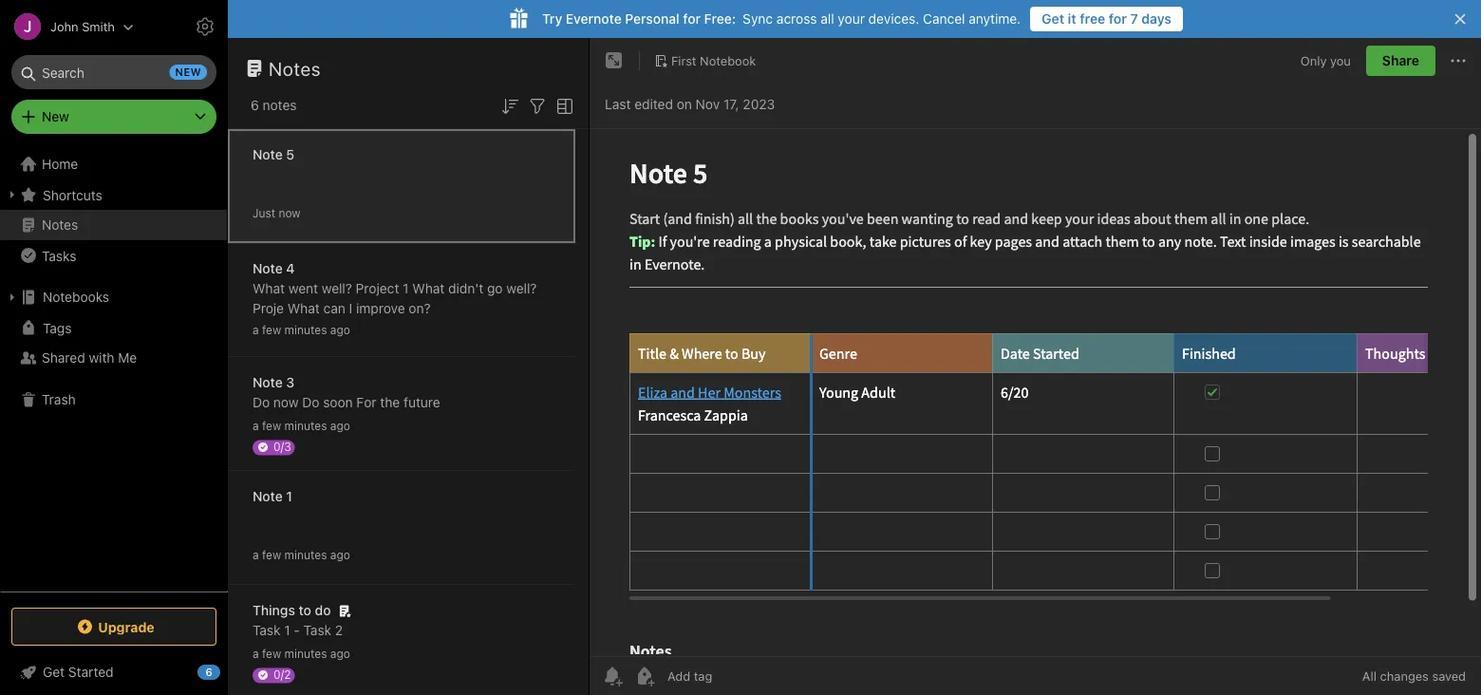 Task type: describe. For each thing, give the bounding box(es) containing it.
for
[[356, 395, 377, 410]]

get for get it free for 7 days
[[1042, 11, 1064, 27]]

john
[[50, 19, 78, 34]]

1 well? from the left
[[322, 281, 352, 296]]

last
[[605, 96, 631, 112]]

trash link
[[0, 385, 227, 415]]

add filters image
[[526, 95, 549, 118]]

started
[[68, 664, 114, 680]]

1 horizontal spatial what
[[287, 301, 320, 316]]

shortcuts button
[[0, 179, 227, 210]]

1 inside what went well? project 1 what didn't go well? proje what can i improve on?
[[403, 281, 409, 296]]

future
[[404, 395, 440, 410]]

17,
[[723, 96, 739, 112]]

notebooks
[[43, 289, 109, 305]]

tasks
[[42, 248, 76, 263]]

1 a few minutes ago from the top
[[253, 323, 350, 337]]

all
[[821, 11, 834, 27]]

edited
[[634, 96, 673, 112]]

with
[[89, 350, 114, 366]]

you
[[1330, 53, 1351, 68]]

expand note image
[[603, 49, 626, 72]]

task 1 - task 2
[[253, 622, 343, 638]]

evernote
[[566, 11, 622, 27]]

shortcuts
[[43, 187, 102, 202]]

new
[[175, 66, 201, 78]]

upgrade button
[[11, 608, 216, 646]]

just now
[[253, 207, 301, 220]]

3 a few minutes ago from the top
[[253, 548, 350, 562]]

click to collapse image
[[221, 660, 235, 683]]

just
[[253, 207, 275, 220]]

1 ago from the top
[[330, 323, 350, 337]]

1 horizontal spatial notes
[[269, 57, 321, 79]]

1 for task 1 - task 2
[[284, 622, 290, 638]]

3
[[286, 375, 295, 390]]

2 few from the top
[[262, 419, 281, 432]]

new
[[42, 109, 69, 124]]

0/2
[[273, 668, 291, 681]]

tree containing home
[[0, 149, 228, 591]]

notebook
[[700, 53, 756, 68]]

shared
[[42, 350, 85, 366]]

2 minutes from the top
[[284, 419, 327, 432]]

expand notebooks image
[[5, 290, 20, 305]]

1 task from the left
[[253, 622, 281, 638]]

soon
[[323, 395, 353, 410]]

things
[[253, 602, 295, 618]]

note 3
[[253, 375, 295, 390]]

note for note 3
[[253, 375, 283, 390]]

7
[[1130, 11, 1138, 27]]

1 minutes from the top
[[284, 323, 327, 337]]

smith
[[82, 19, 115, 34]]

1 a from the top
[[253, 323, 259, 337]]

do now do soon for the future
[[253, 395, 440, 410]]

didn't
[[448, 281, 484, 296]]

first
[[671, 53, 697, 68]]

the
[[380, 395, 400, 410]]

home
[[42, 156, 78, 172]]

Add filters field
[[526, 93, 549, 118]]

shared with me
[[42, 350, 137, 366]]

Sort options field
[[498, 93, 521, 118]]

can
[[323, 301, 345, 316]]

notes inside tree
[[42, 217, 78, 233]]

notes
[[263, 97, 297, 113]]

0/3
[[273, 440, 291, 453]]

free
[[1080, 11, 1105, 27]]

note 4
[[253, 261, 295, 276]]

trash
[[42, 392, 76, 407]]

2 a few minutes ago from the top
[[253, 419, 350, 432]]

tasks button
[[0, 240, 227, 271]]

get for get started
[[43, 664, 65, 680]]

it
[[1068, 11, 1076, 27]]

do
[[315, 602, 331, 618]]

get it free for 7 days button
[[1030, 7, 1183, 31]]

5
[[286, 147, 294, 162]]

try evernote personal for free: sync across all your devices. cancel anytime.
[[542, 11, 1021, 27]]

things to do
[[253, 602, 331, 618]]

share button
[[1366, 46, 1436, 76]]

all
[[1362, 669, 1377, 683]]

share
[[1382, 53, 1419, 68]]

3 ago from the top
[[330, 548, 350, 562]]

across
[[777, 11, 817, 27]]

first notebook
[[671, 53, 756, 68]]



Task type: locate. For each thing, give the bounding box(es) containing it.
Note Editor text field
[[590, 129, 1481, 656]]

note for note 4
[[253, 261, 283, 276]]

ago down soon
[[330, 419, 350, 432]]

on
[[677, 96, 692, 112]]

0 horizontal spatial task
[[253, 622, 281, 638]]

shared with me link
[[0, 343, 227, 373]]

add a reminder image
[[601, 665, 624, 687]]

few down proje
[[262, 323, 281, 337]]

few up 0/3
[[262, 419, 281, 432]]

a few minutes ago down can
[[253, 323, 350, 337]]

ago down can
[[330, 323, 350, 337]]

note 5
[[253, 147, 294, 162]]

1 vertical spatial 6
[[205, 666, 212, 678]]

2 horizontal spatial what
[[412, 281, 445, 296]]

well?
[[322, 281, 352, 296], [506, 281, 537, 296]]

6 for 6 notes
[[251, 97, 259, 113]]

only
[[1301, 53, 1327, 68]]

1 horizontal spatial for
[[1109, 11, 1127, 27]]

note for note 1
[[253, 489, 283, 504]]

0 vertical spatial now
[[279, 207, 301, 220]]

ago
[[330, 323, 350, 337], [330, 419, 350, 432], [330, 548, 350, 562], [330, 647, 350, 660]]

for left 7
[[1109, 11, 1127, 27]]

2023
[[743, 96, 775, 112]]

now right just in the left of the page
[[279, 207, 301, 220]]

2 do from the left
[[302, 395, 319, 410]]

for for free:
[[683, 11, 701, 27]]

try
[[542, 11, 562, 27]]

6 for 6
[[205, 666, 212, 678]]

only you
[[1301, 53, 1351, 68]]

6 left notes
[[251, 97, 259, 113]]

what up on?
[[412, 281, 445, 296]]

notes up tasks
[[42, 217, 78, 233]]

0 vertical spatial get
[[1042, 11, 1064, 27]]

go
[[487, 281, 503, 296]]

1 horizontal spatial do
[[302, 395, 319, 410]]

a few minutes ago up the to
[[253, 548, 350, 562]]

2 note from the top
[[253, 261, 283, 276]]

minutes
[[284, 323, 327, 337], [284, 419, 327, 432], [284, 548, 327, 562], [284, 647, 327, 660]]

1 few from the top
[[262, 323, 281, 337]]

do
[[253, 395, 270, 410], [302, 395, 319, 410]]

improve
[[356, 301, 405, 316]]

1 for note 1
[[286, 489, 292, 504]]

2 a from the top
[[253, 419, 259, 432]]

0 horizontal spatial well?
[[322, 281, 352, 296]]

note for note 5
[[253, 147, 283, 162]]

new search field
[[25, 55, 207, 89]]

personal
[[625, 11, 680, 27]]

proje
[[253, 301, 284, 316]]

2 vertical spatial 1
[[284, 622, 290, 638]]

minutes up 0/3
[[284, 419, 327, 432]]

note left 4
[[253, 261, 283, 276]]

now for just
[[279, 207, 301, 220]]

do left soon
[[302, 395, 319, 410]]

saved
[[1432, 669, 1466, 683]]

6 inside help and learning task checklist field
[[205, 666, 212, 678]]

settings image
[[194, 15, 216, 38]]

more actions image
[[1447, 49, 1470, 72]]

2 for from the left
[[1109, 11, 1127, 27]]

View options field
[[549, 93, 576, 118]]

a right click to collapse "icon"
[[253, 647, 259, 660]]

1 note from the top
[[253, 147, 283, 162]]

1 vertical spatial now
[[273, 395, 299, 410]]

free:
[[704, 11, 736, 27]]

3 minutes from the top
[[284, 548, 327, 562]]

well? right go
[[506, 281, 537, 296]]

anytime.
[[969, 11, 1021, 27]]

1
[[403, 281, 409, 296], [286, 489, 292, 504], [284, 622, 290, 638]]

days
[[1142, 11, 1172, 27]]

get inside help and learning task checklist field
[[43, 664, 65, 680]]

get inside button
[[1042, 11, 1064, 27]]

tags button
[[0, 312, 227, 343]]

4 few from the top
[[262, 647, 281, 660]]

minutes down task 1 - task 2
[[284, 647, 327, 660]]

for for 7
[[1109, 11, 1127, 27]]

note window element
[[590, 38, 1481, 695]]

0 horizontal spatial for
[[683, 11, 701, 27]]

get
[[1042, 11, 1064, 27], [43, 664, 65, 680]]

well? up can
[[322, 281, 352, 296]]

last edited on nov 17, 2023
[[605, 96, 775, 112]]

what went well? project 1 what didn't go well? proje what can i improve on?
[[253, 281, 537, 316]]

a few minutes ago
[[253, 323, 350, 337], [253, 419, 350, 432], [253, 548, 350, 562], [253, 647, 350, 660]]

-
[[294, 622, 300, 638]]

Search text field
[[25, 55, 203, 89]]

note left 5
[[253, 147, 283, 162]]

1 horizontal spatial task
[[303, 622, 332, 638]]

sync
[[743, 11, 773, 27]]

task down do
[[303, 622, 332, 638]]

ago down 2
[[330, 647, 350, 660]]

6
[[251, 97, 259, 113], [205, 666, 212, 678]]

Add tag field
[[666, 668, 808, 684]]

2 well? from the left
[[506, 281, 537, 296]]

notes up notes
[[269, 57, 321, 79]]

home link
[[0, 149, 228, 179]]

your
[[838, 11, 865, 27]]

minutes up the to
[[284, 548, 327, 562]]

cancel
[[923, 11, 965, 27]]

add tag image
[[633, 665, 656, 687]]

4
[[286, 261, 295, 276]]

for left free:
[[683, 11, 701, 27]]

3 few from the top
[[262, 548, 281, 562]]

for
[[683, 11, 701, 27], [1109, 11, 1127, 27]]

note
[[253, 147, 283, 162], [253, 261, 283, 276], [253, 375, 283, 390], [253, 489, 283, 504]]

6 left click to collapse "icon"
[[205, 666, 212, 678]]

what down went at the top of page
[[287, 301, 320, 316]]

a few minutes ago down task 1 - task 2
[[253, 647, 350, 660]]

get left it
[[1042, 11, 1064, 27]]

tree
[[0, 149, 228, 591]]

get left 'started'
[[43, 664, 65, 680]]

3 a from the top
[[253, 548, 259, 562]]

get it free for 7 days
[[1042, 11, 1172, 27]]

new button
[[11, 100, 216, 134]]

1 do from the left
[[253, 395, 270, 410]]

minutes down can
[[284, 323, 327, 337]]

me
[[118, 350, 137, 366]]

went
[[288, 281, 318, 296]]

few up '0/2'
[[262, 647, 281, 660]]

1 horizontal spatial get
[[1042, 11, 1064, 27]]

get started
[[43, 664, 114, 680]]

for inside button
[[1109, 11, 1127, 27]]

john smith
[[50, 19, 115, 34]]

2 ago from the top
[[330, 419, 350, 432]]

4 minutes from the top
[[284, 647, 327, 660]]

few up the things
[[262, 548, 281, 562]]

0 horizontal spatial get
[[43, 664, 65, 680]]

0 vertical spatial notes
[[269, 57, 321, 79]]

now
[[279, 207, 301, 220], [273, 395, 299, 410]]

2
[[335, 622, 343, 638]]

0 vertical spatial 1
[[403, 281, 409, 296]]

1 vertical spatial 1
[[286, 489, 292, 504]]

a few minutes ago up 0/3
[[253, 419, 350, 432]]

note 1
[[253, 489, 292, 504]]

a down note 3
[[253, 419, 259, 432]]

now for do
[[273, 395, 299, 410]]

upgrade
[[98, 619, 154, 634]]

1 vertical spatial get
[[43, 664, 65, 680]]

0 vertical spatial 6
[[251, 97, 259, 113]]

tags
[[43, 320, 72, 335]]

task
[[253, 622, 281, 638], [303, 622, 332, 638]]

Help and Learning task checklist field
[[0, 657, 228, 687]]

6 notes
[[251, 97, 297, 113]]

0 horizontal spatial do
[[253, 395, 270, 410]]

i
[[349, 301, 352, 316]]

More actions field
[[1447, 46, 1470, 76]]

now down 3 at the left
[[273, 395, 299, 410]]

1 for from the left
[[683, 11, 701, 27]]

few
[[262, 323, 281, 337], [262, 419, 281, 432], [262, 548, 281, 562], [262, 647, 281, 660]]

1 up on?
[[403, 281, 409, 296]]

3 note from the top
[[253, 375, 283, 390]]

a up the things
[[253, 548, 259, 562]]

all changes saved
[[1362, 669, 1466, 683]]

Account field
[[0, 8, 134, 46]]

note down 0/3
[[253, 489, 283, 504]]

what
[[253, 281, 285, 296], [412, 281, 445, 296], [287, 301, 320, 316]]

1 vertical spatial notes
[[42, 217, 78, 233]]

project
[[356, 281, 399, 296]]

0 horizontal spatial notes
[[42, 217, 78, 233]]

0 horizontal spatial what
[[253, 281, 285, 296]]

what up proje
[[253, 281, 285, 296]]

4 note from the top
[[253, 489, 283, 504]]

1 horizontal spatial well?
[[506, 281, 537, 296]]

first notebook button
[[648, 47, 763, 74]]

do down note 3
[[253, 395, 270, 410]]

1 horizontal spatial 6
[[251, 97, 259, 113]]

task down the things
[[253, 622, 281, 638]]

note left 3 at the left
[[253, 375, 283, 390]]

ago up do
[[330, 548, 350, 562]]

devices.
[[868, 11, 919, 27]]

notebooks link
[[0, 282, 227, 312]]

on?
[[409, 301, 431, 316]]

1 left "-"
[[284, 622, 290, 638]]

4 ago from the top
[[330, 647, 350, 660]]

2 task from the left
[[303, 622, 332, 638]]

to
[[299, 602, 311, 618]]

4 a few minutes ago from the top
[[253, 647, 350, 660]]

notes
[[269, 57, 321, 79], [42, 217, 78, 233]]

a down proje
[[253, 323, 259, 337]]

notes link
[[0, 210, 227, 240]]

nov
[[696, 96, 720, 112]]

changes
[[1380, 669, 1429, 683]]

1 down 0/3
[[286, 489, 292, 504]]

4 a from the top
[[253, 647, 259, 660]]

0 horizontal spatial 6
[[205, 666, 212, 678]]



Task type: vqa. For each thing, say whether or not it's contained in the screenshot.
rightmost Notes
yes



